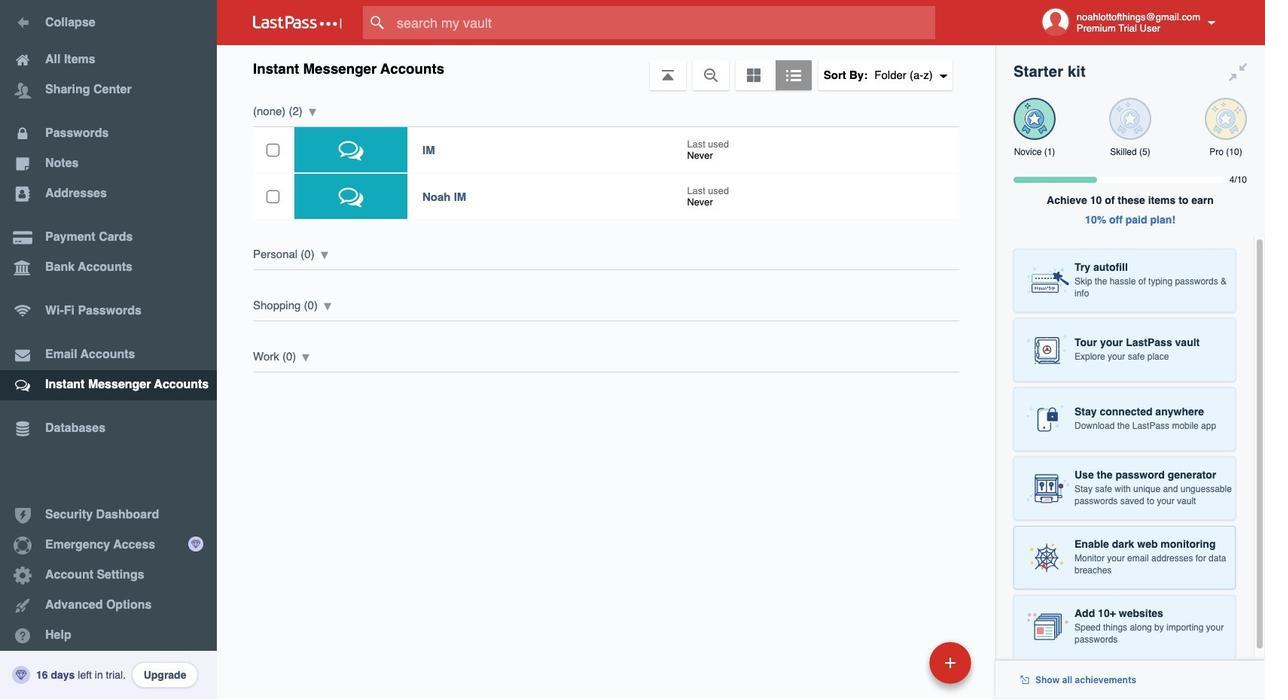Task type: describe. For each thing, give the bounding box(es) containing it.
search my vault text field
[[363, 6, 965, 39]]

lastpass image
[[253, 16, 342, 29]]

Search search field
[[363, 6, 965, 39]]

main navigation navigation
[[0, 0, 217, 700]]

vault options navigation
[[217, 45, 996, 90]]



Task type: locate. For each thing, give the bounding box(es) containing it.
new item navigation
[[826, 638, 981, 700]]

new item element
[[826, 642, 977, 685]]



